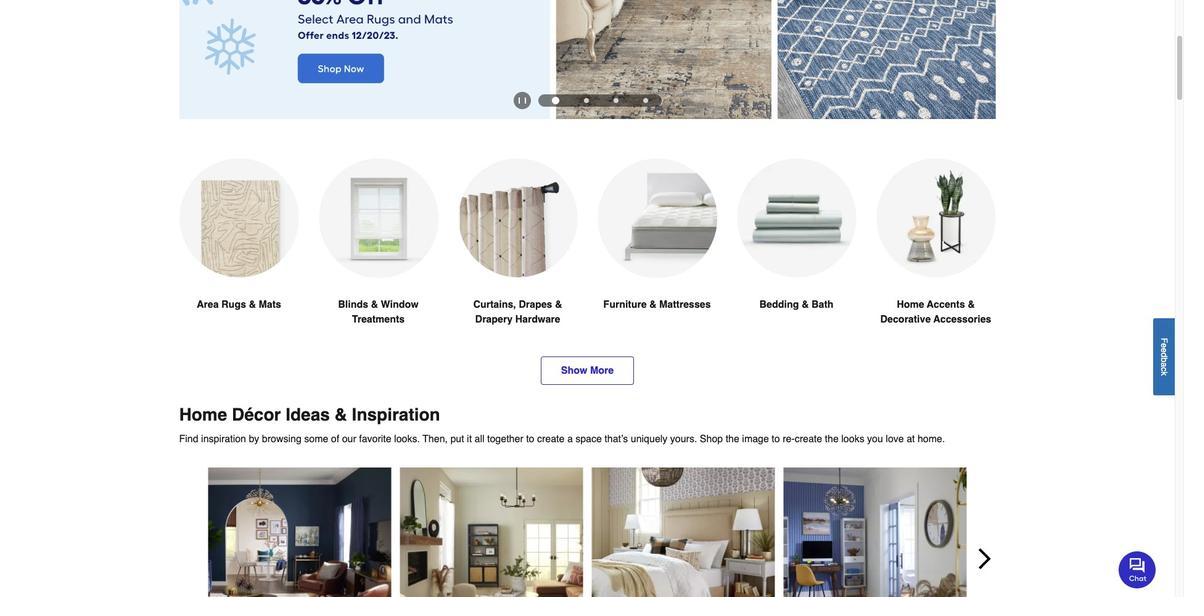 Task type: describe. For each thing, give the bounding box(es) containing it.
c
[[1160, 367, 1170, 371]]

uploaded image of origin 21 soren 5-light matte black transitional dry rated chandelier | elw280⁠... image
[[400, 468, 583, 597]]

looks.
[[394, 434, 420, 445]]

hardware
[[515, 314, 560, 325]]

that's
[[605, 434, 628, 445]]

arrow right image
[[973, 5, 986, 17]]

area
[[197, 299, 219, 310]]

arrow left image
[[190, 5, 202, 17]]

love
[[886, 434, 904, 445]]

mats
[[259, 299, 281, 310]]

a inside button
[[1160, 362, 1170, 367]]

curtains, drapes & drapery hardware
[[473, 299, 562, 325]]

favorite
[[359, 434, 392, 445]]

a stack of neatly folded bedsheets. image
[[737, 158, 857, 278]]

bedding
[[760, 299, 799, 310]]

more
[[590, 365, 614, 376]]

bath
[[812, 299, 834, 310]]

1 the from the left
[[726, 434, 740, 445]]

show more
[[561, 365, 614, 376]]

inspiration
[[352, 405, 440, 424]]

& inside blinds & window treatments
[[371, 299, 378, 310]]

& inside curtains, drapes & drapery hardware
[[555, 299, 562, 310]]

together
[[487, 434, 524, 445]]

scroll to item #1 element
[[539, 97, 572, 104]]

uploaded image of everglade deck: 5011-3, origin 21 gold metal base with wood top rolling kitche⁠... image
[[208, 468, 391, 597]]

bedding & bath
[[760, 299, 834, 310]]

all
[[475, 434, 485, 445]]

home décor ideas & inspiration
[[179, 405, 440, 424]]

browsing
[[262, 434, 302, 445]]

& up of
[[335, 405, 347, 424]]

mattresses
[[659, 299, 711, 310]]

home.
[[918, 434, 945, 445]]

home for décor
[[179, 405, 227, 424]]

f
[[1160, 338, 1170, 343]]

show
[[561, 365, 588, 376]]

by
[[249, 434, 259, 445]]

home for accents
[[897, 299, 925, 310]]

decorative
[[881, 314, 931, 325]]

then,
[[423, 434, 448, 445]]

blinds
[[338, 299, 368, 310]]

1 vertical spatial a
[[567, 434, 573, 445]]

furniture
[[604, 299, 647, 310]]

décor
[[232, 405, 281, 424]]

find
[[179, 434, 198, 445]]

2 to from the left
[[772, 434, 780, 445]]

drapes
[[519, 299, 552, 310]]

image
[[742, 434, 769, 445]]

at
[[907, 434, 915, 445]]

you
[[867, 434, 883, 445]]

yours.
[[670, 434, 697, 445]]

bedding & bath link
[[737, 158, 857, 342]]

2 the from the left
[[825, 434, 839, 445]]



Task type: locate. For each thing, give the bounding box(es) containing it.
& right 'drapes'
[[555, 299, 562, 310]]

1 create from the left
[[537, 434, 565, 445]]

0 horizontal spatial home
[[179, 405, 227, 424]]

of
[[331, 434, 339, 445]]

the
[[726, 434, 740, 445], [825, 434, 839, 445]]

area rugs & mats
[[197, 299, 281, 310]]

create left space
[[537, 434, 565, 445]]

0 horizontal spatial create
[[537, 434, 565, 445]]

f e e d b a c k
[[1160, 338, 1170, 376]]

& up accessories
[[968, 299, 975, 310]]

create
[[537, 434, 565, 445], [795, 434, 822, 445]]

0 vertical spatial a
[[1160, 362, 1170, 367]]

home inside the home accents & decorative accessories
[[897, 299, 925, 310]]

find inspiration by browsing some of our favorite looks. then, put it all together to create a space that's uniquely yours. shop the image to re-create the looks you love at home.
[[179, 434, 945, 445]]

& inside furniture & mattresses link
[[650, 299, 657, 310]]

furniture & mattresses link
[[597, 158, 717, 342]]

1 to from the left
[[526, 434, 535, 445]]

uniquely
[[631, 434, 668, 445]]

next slide - media carousel image
[[971, 547, 996, 572]]

k
[[1160, 371, 1170, 376]]

0 horizontal spatial the
[[726, 434, 740, 445]]

area rugs & mats link
[[179, 158, 299, 342]]

treatments
[[352, 314, 405, 325]]

inspiration
[[201, 434, 246, 445]]

list
[[204, 468, 971, 597]]

home up find on the left of page
[[179, 405, 227, 424]]

& inside bedding & bath link
[[802, 299, 809, 310]]

1 horizontal spatial a
[[1160, 362, 1170, 367]]

d
[[1160, 353, 1170, 357]]

the left looks at the right bottom of page
[[825, 434, 839, 445]]

& left mats
[[249, 299, 256, 310]]

blinds & window treatments
[[338, 299, 419, 325]]

curtains,
[[473, 299, 516, 310]]

a
[[1160, 362, 1170, 367], [567, 434, 573, 445]]

ideas
[[286, 405, 330, 424]]

scroll to item #3 element
[[601, 98, 631, 103]]

f e e d b a c k button
[[1154, 318, 1175, 395]]

curtains, drapes & drapery hardware link
[[458, 158, 578, 357]]

a up k
[[1160, 362, 1170, 367]]

accents
[[927, 299, 965, 310]]

drapery
[[475, 314, 513, 325]]

& inside the home accents & decorative accessories
[[968, 299, 975, 310]]

accessories
[[934, 314, 992, 325]]

shop
[[700, 434, 723, 445]]

our
[[342, 434, 356, 445]]

rugs
[[221, 299, 246, 310]]

blinds & window treatments link
[[319, 158, 438, 357]]

create left looks at the right bottom of page
[[795, 434, 822, 445]]

off-white patterned drapes on a black curtain rod. image
[[458, 158, 578, 278]]

uploaded image of ivory brown: 6006-1c, allen + roth 31.2-sq ft black vinyl floral self-adhesive⁠... image
[[592, 468, 775, 597]]

1 horizontal spatial create
[[795, 434, 822, 445]]

b
[[1160, 357, 1170, 362]]

chat invite button image
[[1119, 551, 1157, 588]]

1 horizontal spatial to
[[772, 434, 780, 445]]

2 create from the left
[[795, 434, 822, 445]]

to left re-
[[772, 434, 780, 445]]

e
[[1160, 343, 1170, 348], [1160, 348, 1170, 353]]

& inside 'area rugs & mats' link
[[249, 299, 256, 310]]

a left space
[[567, 434, 573, 445]]

window
[[381, 299, 419, 310]]

home accents & decorative accessories
[[881, 299, 992, 325]]

scroll to item #2 element
[[572, 98, 601, 103]]

scroll to item #4 element
[[631, 98, 660, 103]]

2 e from the top
[[1160, 348, 1170, 353]]

to right together
[[526, 434, 535, 445]]

put
[[451, 434, 464, 445]]

& left bath
[[802, 299, 809, 310]]

to
[[526, 434, 535, 445], [772, 434, 780, 445]]

e up b
[[1160, 348, 1170, 353]]

space
[[576, 434, 602, 445]]

some
[[304, 434, 328, 445]]

0 horizontal spatial a
[[567, 434, 573, 445]]

home up decorative
[[897, 299, 925, 310]]

uploaded image of by the sea: hgsw3344, stainmaster waterproof innsbruck valley oak 12-mm t x 8-⁠... image
[[784, 468, 967, 597]]

a gray mattress on a bed frame with white pillows. image
[[597, 158, 717, 278]]

0 horizontal spatial to
[[526, 434, 535, 445]]

show more button
[[541, 357, 634, 385]]

e up d
[[1160, 343, 1170, 348]]

home accents & decorative accessories link
[[876, 158, 996, 357]]

&
[[249, 299, 256, 310], [371, 299, 378, 310], [555, 299, 562, 310], [650, 299, 657, 310], [802, 299, 809, 310], [968, 299, 975, 310], [335, 405, 347, 424]]

& up treatments in the bottom left of the page
[[371, 299, 378, 310]]

home
[[897, 299, 925, 310], [179, 405, 227, 424]]

furniture & mattresses
[[604, 299, 711, 310]]

a blue and orange decorative glass vase and a snake plant in a white planter with black legs. image
[[876, 158, 996, 278]]

a beige area rug with an abstract gray design. image
[[179, 158, 299, 278]]

1 vertical spatial home
[[179, 405, 227, 424]]

the right shop
[[726, 434, 740, 445]]

1 horizontal spatial the
[[825, 434, 839, 445]]

it
[[467, 434, 472, 445]]

a white mini-blind in a window. image
[[319, 158, 438, 278]]

re-
[[783, 434, 795, 445]]

looks
[[842, 434, 865, 445]]

0 vertical spatial home
[[897, 299, 925, 310]]

1 e from the top
[[1160, 343, 1170, 348]]

1 horizontal spatial home
[[897, 299, 925, 310]]

advertisement region
[[179, 0, 996, 122]]

& right furniture at the right of the page
[[650, 299, 657, 310]]



Task type: vqa. For each thing, say whether or not it's contained in the screenshot.
Offer within the BUY MORE, GET UP TO $750 OFF ELIGIBLE ITEMS OFFER ENDS 12/27/23.
no



